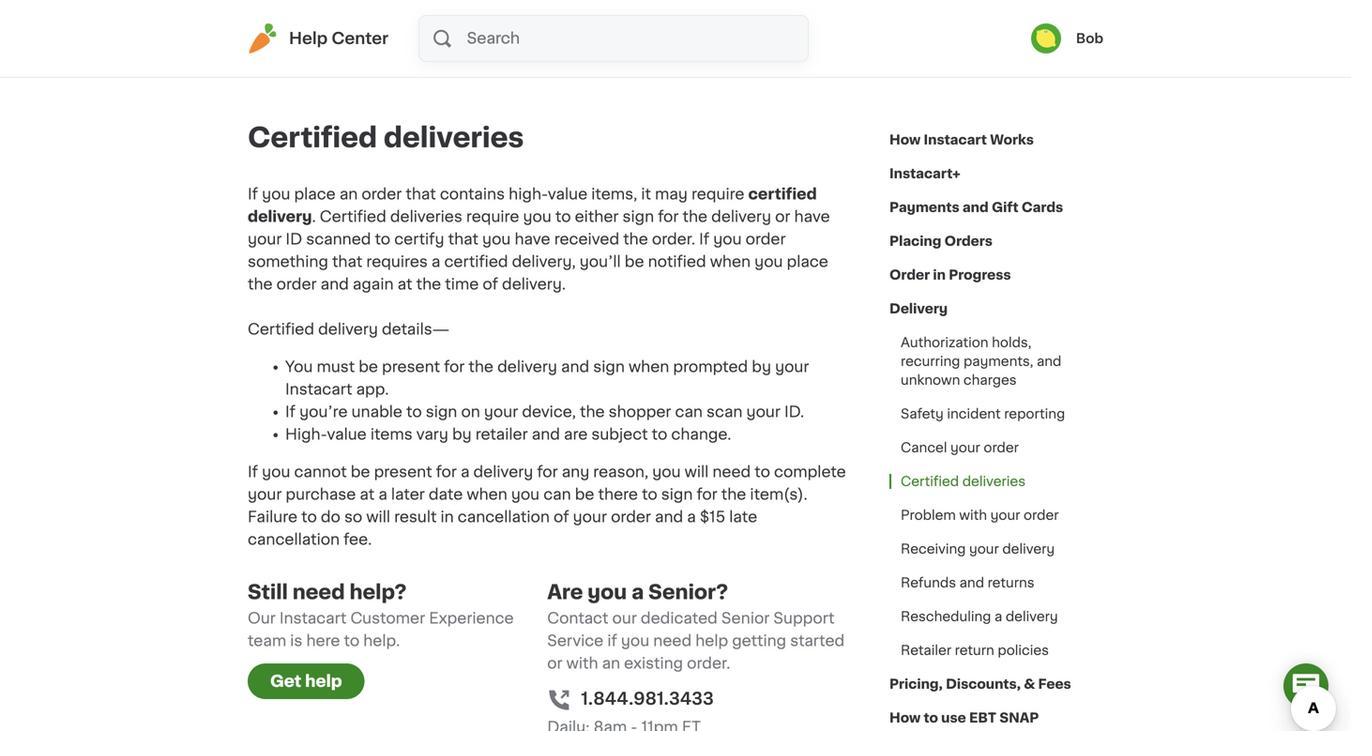 Task type: locate. For each thing, give the bounding box(es) containing it.
1 horizontal spatial certified
[[748, 187, 817, 202]]

with up receiving your delivery link on the bottom of the page
[[959, 509, 987, 522]]

delivery inside certified delivery
[[248, 209, 312, 224]]

a down returns
[[995, 610, 1002, 623]]

1 horizontal spatial that
[[406, 187, 436, 202]]

0 vertical spatial by
[[752, 359, 771, 374]]

how up instacart+
[[890, 133, 921, 146]]

0 horizontal spatial at
[[360, 487, 375, 502]]

started
[[790, 633, 845, 648]]

1.844.981.3433
[[581, 691, 714, 707]]

at up so
[[360, 487, 375, 502]]

when inside the . certified deliveries require you to either sign for the delivery or have your id scanned to certify that you have received the order. if you order something that requires a certified delivery, you'll be notified when you place the order and again at the time of delivery.
[[710, 254, 751, 269]]

1 horizontal spatial with
[[959, 509, 987, 522]]

deliveries up problem with your order link
[[963, 475, 1026, 488]]

2 horizontal spatial when
[[710, 254, 751, 269]]

how for how instacart works
[[890, 133, 921, 146]]

an down if
[[602, 656, 620, 671]]

must
[[317, 359, 355, 374]]

0 horizontal spatial in
[[441, 510, 454, 525]]

that right certify
[[448, 232, 479, 247]]

pricing, discounts, & fees link
[[890, 667, 1071, 701]]

if up notified
[[699, 232, 710, 247]]

and inside if you cannot be present for a delivery for any reason, you will need to complete your purchase at a later date when you can be there to sign for the item(s). failure to do so will result in cancellation of your order and a $15 late cancellation fee.
[[655, 510, 683, 525]]

1 vertical spatial at
[[360, 487, 375, 502]]

sign right there
[[661, 487, 693, 502]]

how for how to use ebt snap
[[890, 711, 921, 724]]

0 horizontal spatial can
[[544, 487, 571, 502]]

at down requires in the top of the page
[[398, 277, 412, 292]]

value up either
[[548, 187, 588, 202]]

at inside the . certified deliveries require you to either sign for the delivery or have your id scanned to certify that you have received the order. if you order something that requires a certified delivery, you'll be notified when you place the order and again at the time of delivery.
[[398, 277, 412, 292]]

charges
[[964, 373, 1017, 387]]

delivery inside you must be present for the delivery and sign when prompted by your instacart app. if you're unable to sign on your device, the shopper can scan your id. high-value items vary by retailer and are subject to change.
[[497, 359, 557, 374]]

1 vertical spatial help
[[305, 673, 342, 689]]

that up certify
[[406, 187, 436, 202]]

0 vertical spatial with
[[959, 509, 987, 522]]

will down "change."
[[685, 465, 709, 480]]

refunds and returns link
[[890, 566, 1046, 600]]

0 horizontal spatial place
[[294, 187, 336, 202]]

need inside are you a senior? contact our dedicated senior support service if you need help getting started or with an existing order.
[[653, 633, 692, 648]]

is
[[290, 633, 303, 648]]

help?
[[350, 582, 407, 602]]

0 vertical spatial certified
[[748, 187, 817, 202]]

senior
[[722, 611, 770, 626]]

of inside the . certified deliveries require you to either sign for the delivery or have your id scanned to certify that you have received the order. if you order something that requires a certified delivery, you'll be notified when you place the order and again at the time of delivery.
[[483, 277, 498, 292]]

1 horizontal spatial need
[[653, 633, 692, 648]]

safety
[[901, 407, 944, 420]]

for up the on
[[444, 359, 465, 374]]

0 horizontal spatial certified
[[444, 254, 508, 269]]

0 horizontal spatial when
[[467, 487, 507, 502]]

0 vertical spatial value
[[548, 187, 588, 202]]

to right the here on the left bottom
[[344, 633, 360, 648]]

present up later
[[374, 465, 432, 480]]

in
[[933, 268, 946, 282], [441, 510, 454, 525]]

and left $15
[[655, 510, 683, 525]]

your left id
[[248, 232, 282, 247]]

present inside if you cannot be present for a delivery for any reason, you will need to complete your purchase at a later date when you can be there to sign for the item(s). failure to do so will result in cancellation of your order and a $15 late cancellation fee.
[[374, 465, 432, 480]]

when
[[710, 254, 751, 269], [629, 359, 669, 374], [467, 487, 507, 502]]

holds,
[[992, 336, 1032, 349]]

1 vertical spatial instacart
[[285, 382, 352, 397]]

1 vertical spatial will
[[366, 510, 390, 525]]

to up vary
[[406, 404, 422, 419]]

1 vertical spatial of
[[554, 510, 569, 525]]

0 vertical spatial present
[[382, 359, 440, 374]]

1 horizontal spatial when
[[629, 359, 669, 374]]

rescheduling a delivery
[[901, 610, 1058, 623]]

0 vertical spatial in
[[933, 268, 946, 282]]

can inside you must be present for the delivery and sign when prompted by your instacart app. if you're unable to sign on your device, the shopper can scan your id. high-value items vary by retailer and are subject to change.
[[675, 404, 703, 419]]

1 horizontal spatial certified deliveries
[[901, 475, 1026, 488]]

by right 'prompted'
[[752, 359, 771, 374]]

an
[[340, 187, 358, 202], [602, 656, 620, 671]]

1 vertical spatial value
[[327, 427, 367, 442]]

1 vertical spatial have
[[515, 232, 550, 247]]

you
[[285, 359, 313, 374]]

value
[[548, 187, 588, 202], [327, 427, 367, 442]]

1 vertical spatial require
[[466, 209, 519, 224]]

Search search field
[[465, 16, 808, 61]]

0 vertical spatial help
[[696, 633, 728, 648]]

require down if you place an order that contains high-value items, it may require
[[466, 209, 519, 224]]

placing
[[890, 235, 942, 248]]

if inside you must be present for the delivery and sign when prompted by your instacart app. if you're unable to sign on your device, the shopper can scan your id. high-value items vary by retailer and are subject to change.
[[285, 404, 296, 419]]

0 horizontal spatial value
[[327, 427, 367, 442]]

be right the cannot
[[351, 465, 370, 480]]

either
[[575, 209, 619, 224]]

will right so
[[366, 510, 390, 525]]

2 how from the top
[[890, 711, 921, 724]]

reason,
[[593, 465, 649, 480]]

ebt
[[969, 711, 997, 724]]

help down "dedicated"
[[696, 633, 728, 648]]

getting
[[732, 633, 787, 648]]

your inside the . certified deliveries require you to either sign for the delivery or have your id scanned to certify that you have received the order. if you order something that requires a certified delivery, you'll be notified when you place the order and again at the time of delivery.
[[248, 232, 282, 247]]

0 horizontal spatial or
[[547, 656, 563, 671]]

dedicated
[[641, 611, 718, 626]]

1 how from the top
[[890, 133, 921, 146]]

require right may
[[692, 187, 745, 202]]

payments,
[[964, 355, 1034, 368]]

0 horizontal spatial will
[[366, 510, 390, 525]]

certified up problem
[[901, 475, 959, 488]]

our
[[612, 611, 637, 626]]

deliveries up certify
[[390, 209, 462, 224]]

1 vertical spatial order.
[[687, 656, 730, 671]]

by
[[752, 359, 771, 374], [452, 427, 472, 442]]

can up "change."
[[675, 404, 703, 419]]

1 vertical spatial with
[[566, 656, 598, 671]]

instacart up the here on the left bottom
[[280, 611, 347, 626]]

there
[[598, 487, 638, 502]]

you
[[262, 187, 290, 202], [523, 209, 552, 224], [482, 232, 511, 247], [713, 232, 742, 247], [755, 254, 783, 269], [262, 465, 290, 480], [652, 465, 681, 480], [511, 487, 540, 502], [588, 582, 627, 602], [621, 633, 650, 648]]

order inside if you cannot be present for a delivery for any reason, you will need to complete your purchase at a later date when you can be there to sign for the item(s). failure to do so will result in cancellation of your order and a $15 late cancellation fee.
[[611, 510, 651, 525]]

your up receiving your delivery link on the bottom of the page
[[991, 509, 1020, 522]]

in down "date"
[[441, 510, 454, 525]]

1 horizontal spatial help
[[696, 633, 728, 648]]

0 horizontal spatial with
[[566, 656, 598, 671]]

when right "date"
[[467, 487, 507, 502]]

in right 'order'
[[933, 268, 946, 282]]

a up our
[[632, 582, 644, 602]]

for inside you must be present for the delivery and sign when prompted by your instacart app. if you're unable to sign on your device, the shopper can scan your id. high-value items vary by retailer and are subject to change.
[[444, 359, 465, 374]]

if inside if you cannot be present for a delivery for any reason, you will need to complete your purchase at a later date when you can be there to sign for the item(s). failure to do so will result in cancellation of your order and a $15 late cancellation fee.
[[248, 465, 258, 480]]

1 horizontal spatial at
[[398, 277, 412, 292]]

when up shopper at bottom
[[629, 359, 669, 374]]

0 horizontal spatial cancellation
[[248, 532, 340, 547]]

1 vertical spatial can
[[544, 487, 571, 502]]

experience
[[429, 611, 514, 626]]

0 vertical spatial can
[[675, 404, 703, 419]]

0 horizontal spatial of
[[483, 277, 498, 292]]

0 vertical spatial will
[[685, 465, 709, 480]]

0 vertical spatial or
[[775, 209, 791, 224]]

1 vertical spatial need
[[293, 582, 345, 602]]

the down it
[[623, 232, 648, 247]]

senior?
[[649, 582, 728, 602]]

incident
[[947, 407, 1001, 420]]

1 vertical spatial place
[[787, 254, 828, 269]]

help center link
[[248, 23, 389, 53]]

to right there
[[642, 487, 658, 502]]

will
[[685, 465, 709, 480], [366, 510, 390, 525]]

at
[[398, 277, 412, 292], [360, 487, 375, 502]]

your up id.
[[775, 359, 809, 374]]

are you a senior? contact our dedicated senior support service if you need help getting started or with an existing order.
[[547, 582, 845, 671]]

a up "date"
[[461, 465, 470, 480]]

1 vertical spatial certified
[[444, 254, 508, 269]]

sign up shopper at bottom
[[593, 359, 625, 374]]

1 vertical spatial how
[[890, 711, 921, 724]]

delivery link
[[890, 292, 948, 326]]

and up device,
[[561, 359, 589, 374]]

or inside are you a senior? contact our dedicated senior support service if you need help getting started or with an existing order.
[[547, 656, 563, 671]]

certified up .
[[248, 124, 377, 151]]

any
[[562, 465, 590, 480]]

1 vertical spatial when
[[629, 359, 669, 374]]

use
[[941, 711, 966, 724]]

instacart up instacart+ link
[[924, 133, 987, 146]]

center
[[332, 30, 389, 46]]

that
[[406, 187, 436, 202], [448, 232, 479, 247], [332, 254, 363, 269]]

an up scanned
[[340, 187, 358, 202]]

2 vertical spatial need
[[653, 633, 692, 648]]

the
[[683, 209, 708, 224], [623, 232, 648, 247], [248, 277, 273, 292], [416, 277, 441, 292], [469, 359, 494, 374], [580, 404, 605, 419], [721, 487, 746, 502]]

0 vertical spatial need
[[713, 465, 751, 480]]

1 horizontal spatial can
[[675, 404, 703, 419]]

2 vertical spatial when
[[467, 487, 507, 502]]

refunds
[[901, 576, 956, 589]]

order. inside are you a senior? contact our dedicated senior support service if you need help getting started or with an existing order.
[[687, 656, 730, 671]]

1 horizontal spatial of
[[554, 510, 569, 525]]

2 vertical spatial that
[[332, 254, 363, 269]]

1 vertical spatial deliveries
[[390, 209, 462, 224]]

1 vertical spatial present
[[374, 465, 432, 480]]

0 horizontal spatial require
[[466, 209, 519, 224]]

and inside the . certified deliveries require you to either sign for the delivery or have your id scanned to certify that you have received the order. if you order something that requires a certified delivery, you'll be notified when you place the order and again at the time of delivery.
[[321, 277, 349, 292]]

1 vertical spatial cancellation
[[248, 532, 340, 547]]

0 vertical spatial require
[[692, 187, 745, 202]]

for down may
[[658, 209, 679, 224]]

help right get
[[305, 673, 342, 689]]

a
[[432, 254, 440, 269], [461, 465, 470, 480], [378, 487, 387, 502], [687, 510, 696, 525], [632, 582, 644, 602], [995, 610, 1002, 623]]

certify
[[394, 232, 444, 247]]

1 horizontal spatial require
[[692, 187, 745, 202]]

shopper
[[609, 404, 671, 419]]

with
[[959, 509, 987, 522], [566, 656, 598, 671]]

1 vertical spatial an
[[602, 656, 620, 671]]

1 horizontal spatial by
[[752, 359, 771, 374]]

0 vertical spatial place
[[294, 187, 336, 202]]

to
[[555, 209, 571, 224], [375, 232, 391, 247], [406, 404, 422, 419], [652, 427, 667, 442], [755, 465, 770, 480], [642, 487, 658, 502], [301, 510, 317, 525], [344, 633, 360, 648], [924, 711, 938, 724]]

0 horizontal spatial need
[[293, 582, 345, 602]]

delivery inside the . certified deliveries require you to either sign for the delivery or have your id scanned to certify that you have received the order. if you order something that requires a certified delivery, you'll be notified when you place the order and again at the time of delivery.
[[711, 209, 771, 224]]

your up certified deliveries link
[[951, 441, 980, 454]]

by down the on
[[452, 427, 472, 442]]

certified up scanned
[[320, 209, 386, 224]]

if up failure
[[248, 465, 258, 480]]

certified inside the . certified deliveries require you to either sign for the delivery or have your id scanned to certify that you have received the order. if you order something that requires a certified delivery, you'll be notified when you place the order and again at the time of delivery.
[[320, 209, 386, 224]]

0 horizontal spatial by
[[452, 427, 472, 442]]

1 vertical spatial certified deliveries
[[901, 475, 1026, 488]]

certified up you
[[248, 322, 314, 337]]

cancellation
[[458, 510, 550, 525], [248, 532, 340, 547]]

how down pricing,
[[890, 711, 921, 724]]

to down shopper at bottom
[[652, 427, 667, 442]]

be up "app."
[[359, 359, 378, 374]]

instacart image
[[248, 23, 278, 53]]

2 horizontal spatial need
[[713, 465, 751, 480]]

1 horizontal spatial will
[[685, 465, 709, 480]]

cancellation down failure
[[248, 532, 340, 547]]

need up the here on the left bottom
[[293, 582, 345, 602]]

1 horizontal spatial have
[[794, 209, 830, 224]]

if
[[607, 633, 617, 648]]

0 horizontal spatial certified deliveries
[[248, 124, 524, 151]]

for up "date"
[[436, 465, 457, 480]]

the left time
[[416, 277, 441, 292]]

high-
[[509, 187, 548, 202]]

and inside authorization holds, recurring payments, and unknown charges
[[1037, 355, 1062, 368]]

present down details—
[[382, 359, 440, 374]]

0 horizontal spatial an
[[340, 187, 358, 202]]

order. down "dedicated"
[[687, 656, 730, 671]]

id.
[[784, 404, 804, 419]]

of
[[483, 277, 498, 292], [554, 510, 569, 525]]

instacart
[[924, 133, 987, 146], [285, 382, 352, 397], [280, 611, 347, 626]]

receiving your delivery
[[901, 542, 1055, 556]]

a inside the . certified deliveries require you to either sign for the delivery or have your id scanned to certify that you have received the order. if you order something that requires a certified delivery, you'll be notified when you place the order and again at the time of delivery.
[[432, 254, 440, 269]]

prompted
[[673, 359, 748, 374]]

and left the again
[[321, 277, 349, 292]]

1 horizontal spatial or
[[775, 209, 791, 224]]

that down scanned
[[332, 254, 363, 269]]

certified
[[248, 124, 377, 151], [320, 209, 386, 224], [248, 322, 314, 337], [901, 475, 959, 488]]

be down any
[[575, 487, 594, 502]]

0 vertical spatial certified deliveries
[[248, 124, 524, 151]]

0 horizontal spatial have
[[515, 232, 550, 247]]

with down service
[[566, 656, 598, 671]]

0 vertical spatial order.
[[652, 232, 695, 247]]

1 horizontal spatial value
[[548, 187, 588, 202]]

1 horizontal spatial in
[[933, 268, 946, 282]]

of right time
[[483, 277, 498, 292]]

late
[[729, 510, 757, 525]]

the inside if you cannot be present for a delivery for any reason, you will need to complete your purchase at a later date when you can be there to sign for the item(s). failure to do so will result in cancellation of your order and a $15 late cancellation fee.
[[721, 487, 746, 502]]

0 vertical spatial an
[[340, 187, 358, 202]]

deliveries up contains
[[384, 124, 524, 151]]

2 vertical spatial instacart
[[280, 611, 347, 626]]

order. up notified
[[652, 232, 695, 247]]

instacart up 'you're'
[[285, 382, 352, 397]]

0 vertical spatial cancellation
[[458, 510, 550, 525]]

can
[[675, 404, 703, 419], [544, 487, 571, 502]]

need
[[713, 465, 751, 480], [293, 582, 345, 602], [653, 633, 692, 648]]

bob link
[[1031, 23, 1104, 53]]

can down any
[[544, 487, 571, 502]]

how instacart works
[[890, 133, 1034, 146]]

need inside still need help? our instacart customer experience team is here to help.
[[293, 582, 345, 602]]

0 vertical spatial when
[[710, 254, 751, 269]]

need up late
[[713, 465, 751, 480]]

the up late
[[721, 487, 746, 502]]

be right you'll
[[625, 254, 644, 269]]

snap
[[1000, 711, 1039, 724]]

1 vertical spatial or
[[547, 656, 563, 671]]

fee.
[[344, 532, 372, 547]]

sign down it
[[623, 209, 654, 224]]

need down "dedicated"
[[653, 633, 692, 648]]

purchase
[[286, 487, 356, 502]]

on
[[461, 404, 480, 419]]

0 vertical spatial of
[[483, 277, 498, 292]]

and down device,
[[532, 427, 560, 442]]

1 horizontal spatial an
[[602, 656, 620, 671]]

1 vertical spatial that
[[448, 232, 479, 247]]

1 vertical spatial in
[[441, 510, 454, 525]]

value down 'you're'
[[327, 427, 367, 442]]

0 horizontal spatial help
[[305, 673, 342, 689]]

cancellation down "date"
[[458, 510, 550, 525]]

0 vertical spatial at
[[398, 277, 412, 292]]

your down there
[[573, 510, 607, 525]]

to left use
[[924, 711, 938, 724]]

help
[[289, 30, 328, 46]]

orders
[[945, 235, 993, 248]]

to inside still need help? our instacart customer experience team is here to help.
[[344, 633, 360, 648]]

0 horizontal spatial that
[[332, 254, 363, 269]]

0 vertical spatial how
[[890, 133, 921, 146]]

1 horizontal spatial cancellation
[[458, 510, 550, 525]]

have
[[794, 209, 830, 224], [515, 232, 550, 247]]

of down any
[[554, 510, 569, 525]]

still need help? our instacart customer experience team is here to help.
[[248, 582, 514, 648]]

a down certify
[[432, 254, 440, 269]]

instacart inside you must be present for the delivery and sign when prompted by your instacart app. if you're unable to sign on your device, the shopper can scan your id. high-value items vary by retailer and are subject to change.
[[285, 382, 352, 397]]

1 horizontal spatial place
[[787, 254, 828, 269]]



Task type: vqa. For each thing, say whether or not it's contained in the screenshot.
Gift
yes



Task type: describe. For each thing, give the bounding box(es) containing it.
sign up vary
[[426, 404, 457, 419]]

item(s).
[[750, 487, 808, 502]]

at inside if you cannot be present for a delivery for any reason, you will need to complete your purchase at a later date when you can be there to sign for the item(s). failure to do so will result in cancellation of your order and a $15 late cancellation fee.
[[360, 487, 375, 502]]

notified
[[648, 254, 706, 269]]

place inside the . certified deliveries require you to either sign for the delivery or have your id scanned to certify that you have received the order. if you order something that requires a certified delivery, you'll be notified when you place the order and again at the time of delivery.
[[787, 254, 828, 269]]

require inside the . certified deliveries require you to either sign for the delivery or have your id scanned to certify that you have received the order. if you order something that requires a certified delivery, you'll be notified when you place the order and again at the time of delivery.
[[466, 209, 519, 224]]

get
[[270, 673, 301, 689]]

deliveries inside the . certified deliveries require you to either sign for the delivery or have your id scanned to certify that you have received the order. if you order something that requires a certified delivery, you'll be notified when you place the order and again at the time of delivery.
[[390, 209, 462, 224]]

refunds and returns
[[901, 576, 1035, 589]]

you must be present for the delivery and sign when prompted by your instacart app. if you're unable to sign on your device, the shopper can scan your id. high-value items vary by retailer and are subject to change.
[[285, 359, 809, 442]]

sign inside if you cannot be present for a delivery for any reason, you will need to complete your purchase at a later date when you can be there to sign for the item(s). failure to do so will result in cancellation of your order and a $15 late cancellation fee.
[[661, 487, 693, 502]]

when inside you must be present for the delivery and sign when prompted by your instacart app. if you're unable to sign on your device, the shopper can scan your id. high-value items vary by retailer and are subject to change.
[[629, 359, 669, 374]]

your up failure
[[248, 487, 282, 502]]

user avatar image
[[1031, 23, 1061, 53]]

pricing, discounts, & fees
[[890, 678, 1071, 691]]

.
[[312, 209, 316, 224]]

payments
[[890, 201, 960, 214]]

items,
[[591, 187, 637, 202]]

customer
[[350, 611, 425, 626]]

for inside the . certified deliveries require you to either sign for the delivery or have your id scanned to certify that you have received the order. if you order something that requires a certified delivery, you'll be notified when you place the order and again at the time of delivery.
[[658, 209, 679, 224]]

id
[[286, 232, 302, 247]]

subject
[[592, 427, 648, 442]]

receiving
[[901, 542, 966, 556]]

be inside the . certified deliveries require you to either sign for the delivery or have your id scanned to certify that you have received the order. if you order something that requires a certified delivery, you'll be notified when you place the order and again at the time of delivery.
[[625, 254, 644, 269]]

to up requires in the top of the page
[[375, 232, 391, 247]]

2 horizontal spatial that
[[448, 232, 479, 247]]

how to use ebt snap
[[890, 711, 1039, 724]]

a inside rescheduling a delivery link
[[995, 610, 1002, 623]]

the down "something"
[[248, 277, 273, 292]]

the up are
[[580, 404, 605, 419]]

&
[[1024, 678, 1035, 691]]

again
[[353, 277, 394, 292]]

for up $15
[[697, 487, 718, 502]]

unable
[[352, 404, 403, 419]]

cancel your order link
[[890, 431, 1030, 465]]

safety incident reporting link
[[890, 397, 1077, 431]]

0 vertical spatial have
[[794, 209, 830, 224]]

it
[[641, 187, 651, 202]]

recurring
[[901, 355, 960, 368]]

result
[[394, 510, 437, 525]]

rescheduling
[[901, 610, 991, 623]]

our
[[248, 611, 276, 626]]

order in progress
[[890, 268, 1011, 282]]

to left do
[[301, 510, 317, 525]]

and down receiving your delivery link on the bottom of the page
[[960, 576, 984, 589]]

device,
[[522, 404, 576, 419]]

existing
[[624, 656, 683, 671]]

if up "something"
[[248, 187, 258, 202]]

cannot
[[294, 465, 347, 480]]

certified inside the . certified deliveries require you to either sign for the delivery or have your id scanned to certify that you have received the order. if you order something that requires a certified delivery, you'll be notified when you place the order and again at the time of delivery.
[[444, 254, 508, 269]]

failure
[[248, 510, 298, 525]]

order. inside the . certified deliveries require you to either sign for the delivery or have your id scanned to certify that you have received the order. if you order something that requires a certified delivery, you'll be notified when you place the order and again at the time of delivery.
[[652, 232, 695, 247]]

policies
[[998, 644, 1049, 657]]

works
[[990, 133, 1034, 146]]

can inside if you cannot be present for a delivery for any reason, you will need to complete your purchase at a later date when you can be there to sign for the item(s). failure to do so will result in cancellation of your order and a $15 late cancellation fee.
[[544, 487, 571, 502]]

a left later
[[378, 487, 387, 502]]

instacart+ link
[[890, 157, 961, 190]]

problem with your order link
[[890, 498, 1070, 532]]

certified inside certified delivery
[[748, 187, 817, 202]]

authorization
[[901, 336, 989, 349]]

with inside are you a senior? contact our dedicated senior support service if you need help getting started or with an existing order.
[[566, 656, 598, 671]]

to up the item(s).
[[755, 465, 770, 480]]

unknown
[[901, 373, 960, 387]]

received
[[554, 232, 619, 247]]

payments and gift cards link
[[890, 190, 1063, 224]]

scanned
[[306, 232, 371, 247]]

return
[[955, 644, 995, 657]]

in inside 'link'
[[933, 268, 946, 282]]

0 vertical spatial instacart
[[924, 133, 987, 146]]

payments and gift cards
[[890, 201, 1063, 214]]

cards
[[1022, 201, 1063, 214]]

sign inside the . certified deliveries require you to either sign for the delivery or have your id scanned to certify that you have received the order. if you order something that requires a certified delivery, you'll be notified when you place the order and again at the time of delivery.
[[623, 209, 654, 224]]

if you place an order that contains high-value items, it may require
[[248, 187, 748, 202]]

how instacart works link
[[890, 123, 1034, 157]]

instacart inside still need help? our instacart customer experience team is here to help.
[[280, 611, 347, 626]]

authorization holds, recurring payments, and unknown charges link
[[890, 326, 1104, 397]]

how to use ebt snap link
[[890, 701, 1039, 731]]

help.
[[363, 633, 400, 648]]

time
[[445, 277, 479, 292]]

team
[[248, 633, 286, 648]]

present inside you must be present for the delivery and sign when prompted by your instacart app. if you're unable to sign on your device, the shopper can scan your id. high-value items vary by retailer and are subject to change.
[[382, 359, 440, 374]]

an inside are you a senior? contact our dedicated senior support service if you need help getting started or with an existing order.
[[602, 656, 620, 671]]

your down problem with your order link
[[969, 542, 999, 556]]

retailer
[[901, 644, 952, 657]]

change.
[[671, 427, 731, 442]]

gift
[[992, 201, 1019, 214]]

the up the on
[[469, 359, 494, 374]]

need inside if you cannot be present for a delivery for any reason, you will need to complete your purchase at a later date when you can be there to sign for the item(s). failure to do so will result in cancellation of your order and a $15 late cancellation fee.
[[713, 465, 751, 480]]

delivery inside if you cannot be present for a delivery for any reason, you will need to complete your purchase at a later date when you can be there to sign for the item(s). failure to do so will result in cancellation of your order and a $15 late cancellation fee.
[[473, 465, 533, 480]]

for left any
[[537, 465, 558, 480]]

do
[[321, 510, 341, 525]]

discounts,
[[946, 678, 1021, 691]]

help center
[[289, 30, 389, 46]]

scan
[[707, 404, 743, 419]]

order in progress link
[[890, 258, 1011, 292]]

in inside if you cannot be present for a delivery for any reason, you will need to complete your purchase at a later date when you can be there to sign for the item(s). failure to do so will result in cancellation of your order and a $15 late cancellation fee.
[[441, 510, 454, 525]]

progress
[[949, 268, 1011, 282]]

cancel your order
[[901, 441, 1019, 454]]

reporting
[[1004, 407, 1065, 420]]

your up retailer
[[484, 404, 518, 419]]

the down may
[[683, 209, 708, 224]]

vary
[[416, 427, 448, 442]]

1 vertical spatial by
[[452, 427, 472, 442]]

your left id.
[[747, 404, 781, 419]]

a inside are you a senior? contact our dedicated senior support service if you need help getting started or with an existing order.
[[632, 582, 644, 602]]

here
[[306, 633, 340, 648]]

to up received
[[555, 209, 571, 224]]

be inside you must be present for the delivery and sign when prompted by your instacart app. if you're unable to sign on your device, the shopper can scan your id. high-value items vary by retailer and are subject to change.
[[359, 359, 378, 374]]

and left gift
[[963, 201, 989, 214]]

help inside are you a senior? contact our dedicated senior support service if you need help getting started or with an existing order.
[[696, 633, 728, 648]]

requires
[[366, 254, 428, 269]]

returns
[[988, 576, 1035, 589]]

get help button
[[248, 663, 365, 699]]

0 vertical spatial that
[[406, 187, 436, 202]]

support
[[774, 611, 835, 626]]

delivery.
[[502, 277, 566, 292]]

when inside if you cannot be present for a delivery for any reason, you will need to complete your purchase at a later date when you can be there to sign for the item(s). failure to do so will result in cancellation of your order and a $15 late cancellation fee.
[[467, 487, 507, 502]]

service
[[547, 633, 604, 648]]

rescheduling a delivery link
[[890, 600, 1069, 633]]

safety incident reporting
[[901, 407, 1065, 420]]

get help
[[270, 673, 342, 689]]

0 vertical spatial deliveries
[[384, 124, 524, 151]]

of inside if you cannot be present for a delivery for any reason, you will need to complete your purchase at a later date when you can be there to sign for the item(s). failure to do so will result in cancellation of your order and a $15 late cancellation fee.
[[554, 510, 569, 525]]

if inside the . certified deliveries require you to either sign for the delivery or have your id scanned to certify that you have received the order. if you order something that requires a certified delivery, you'll be notified when you place the order and again at the time of delivery.
[[699, 232, 710, 247]]

a left $15
[[687, 510, 696, 525]]

value inside you must be present for the delivery and sign when prompted by your instacart app. if you're unable to sign on your device, the shopper can scan your id. high-value items vary by retailer and are subject to change.
[[327, 427, 367, 442]]

help inside button
[[305, 673, 342, 689]]

high-
[[285, 427, 327, 442]]

retailer return policies link
[[890, 633, 1060, 667]]

or inside the . certified deliveries require you to either sign for the delivery or have your id scanned to certify that you have received the order. if you order something that requires a certified delivery, you'll be notified when you place the order and again at the time of delivery.
[[775, 209, 791, 224]]

contains
[[440, 187, 505, 202]]

contact
[[547, 611, 609, 626]]

retailer
[[476, 427, 528, 442]]

delivery
[[890, 302, 948, 315]]

you're
[[299, 404, 348, 419]]

placing orders link
[[890, 224, 993, 258]]

2 vertical spatial deliveries
[[963, 475, 1026, 488]]

instacart+
[[890, 167, 961, 180]]

retailer return policies
[[901, 644, 1049, 657]]



